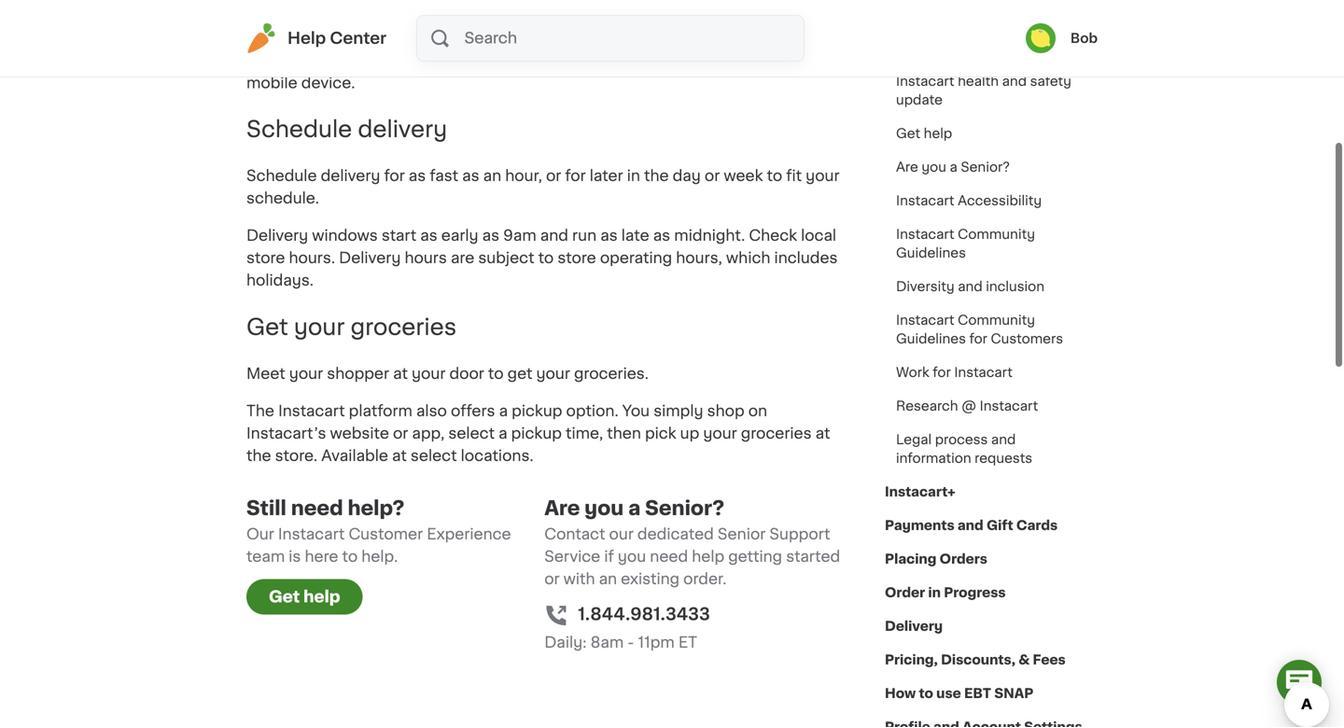 Task type: locate. For each thing, give the bounding box(es) containing it.
and right 'health'
[[1002, 75, 1027, 88]]

senior? up accessibility
[[961, 161, 1010, 174]]

and up requests
[[991, 433, 1016, 446]]

a up our
[[628, 498, 641, 518]]

your inside the instacart platform also offers a pickup option. you simply shop on instacart's website or app, select a pickup time, then pick up your groceries at the store. available at select locations.
[[703, 426, 737, 441]]

help inside are you a senior? contact our dedicated senior support service if you need help getting started or with an existing order.
[[692, 549, 725, 564]]

guidelines inside instacart community guidelines for customers
[[896, 332, 966, 345]]

national
[[427, 53, 486, 68]]

delivery up pricing,
[[885, 620, 943, 633]]

0 horizontal spatial are
[[544, 498, 580, 518]]

instacart up instacart's
[[278, 404, 345, 419]]

and right national
[[490, 53, 518, 68]]

existing
[[621, 572, 680, 587]]

support
[[770, 527, 830, 542]]

1 schedule from the top
[[246, 118, 352, 141]]

the down instacart's
[[246, 449, 271, 463]]

for
[[384, 169, 405, 184], [565, 169, 586, 184], [969, 332, 988, 345], [933, 366, 951, 379]]

an left hour, on the top
[[483, 169, 501, 184]]

guidelines up work
[[896, 332, 966, 345]]

at left legal at the bottom right of the page
[[816, 426, 830, 441]]

0 horizontal spatial the
[[246, 449, 271, 463]]

delivery down windows
[[339, 251, 401, 266]]

help up are you a senior? link
[[924, 127, 952, 140]]

et
[[679, 635, 697, 650]]

2 vertical spatial help
[[304, 589, 340, 605]]

delivery up "fast"
[[358, 118, 447, 141]]

get up meet
[[246, 316, 288, 338]]

delivery for the delivery link
[[885, 620, 943, 633]]

payments
[[885, 519, 955, 532]]

are you a senior? link
[[885, 150, 1021, 184]]

are down get help link
[[896, 161, 918, 174]]

and inside shop from your favorite national and regional grocers with your computer or mobile device.
[[490, 53, 518, 68]]

your up shopper
[[294, 316, 345, 338]]

instacart right @ at the bottom right of page
[[980, 400, 1038, 413]]

diversity
[[896, 280, 955, 293]]

are up contact
[[544, 498, 580, 518]]

help.
[[361, 549, 398, 564]]

0 vertical spatial are
[[896, 161, 918, 174]]

0 vertical spatial get help
[[896, 127, 952, 140]]

get help link
[[885, 117, 964, 150]]

select down app,
[[411, 449, 457, 463]]

dedicated
[[638, 527, 714, 542]]

health
[[958, 75, 999, 88]]

get inside button
[[269, 589, 300, 605]]

0 vertical spatial delivery
[[358, 118, 447, 141]]

1 community from the top
[[958, 228, 1035, 241]]

at right available
[[392, 449, 407, 463]]

you right 'if'
[[618, 549, 646, 564]]

schedule inside schedule delivery for as fast as an hour, or for later in the day or week to fit your schedule.
[[246, 169, 317, 184]]

delivery down schedule.
[[246, 228, 308, 243]]

instacart down diversity
[[896, 314, 955, 327]]

1 horizontal spatial the
[[644, 169, 669, 184]]

2 store from the left
[[558, 251, 596, 266]]

community inside instacart community guidelines for customers
[[958, 314, 1035, 327]]

guidelines for instacart community guidelines for customers
[[896, 332, 966, 345]]

need up "here"
[[291, 498, 343, 518]]

for up work for instacart link
[[969, 332, 988, 345]]

are you a senior? contact our dedicated senior support service if you need help getting started or with an existing order.
[[544, 498, 840, 587]]

need inside are you a senior? contact our dedicated senior support service if you need help getting started or with an existing order.
[[650, 549, 688, 564]]

legal process and information requests link
[[885, 423, 1098, 475]]

schedule down the mobile
[[246, 118, 352, 141]]

senior? inside are you a senior? contact our dedicated senior support service if you need help getting started or with an existing order.
[[645, 498, 724, 518]]

schedule up schedule.
[[246, 169, 317, 184]]

or inside the instacart platform also offers a pickup option. you simply shop on instacart's website or app, select a pickup time, then pick up your groceries at the store. available at select locations.
[[393, 426, 408, 441]]

in right order
[[928, 586, 941, 599]]

app,
[[412, 426, 445, 441]]

get your groceries
[[246, 316, 457, 338]]

1 horizontal spatial groceries
[[741, 426, 812, 441]]

an inside are you a senior? contact our dedicated senior support service if you need help getting started or with an existing order.
[[599, 572, 617, 587]]

0 horizontal spatial with
[[564, 572, 595, 587]]

1.844.981.3433 link
[[578, 602, 710, 627]]

favorite
[[366, 53, 423, 68]]

guidelines
[[896, 246, 966, 260], [896, 332, 966, 345]]

0 vertical spatial select
[[448, 426, 495, 441]]

senior? up 'dedicated'
[[645, 498, 724, 518]]

inclusion
[[986, 280, 1045, 293]]

groceries down on
[[741, 426, 812, 441]]

grocers
[[586, 53, 644, 68]]

1 vertical spatial need
[[650, 549, 688, 564]]

0 horizontal spatial delivery
[[246, 228, 308, 243]]

are inside are you a senior? contact our dedicated senior support service if you need help getting started or with an existing order.
[[544, 498, 580, 518]]

store up 'holidays.'
[[246, 251, 285, 266]]

to right subject
[[538, 251, 554, 266]]

0 vertical spatial an
[[483, 169, 501, 184]]

pickup down get
[[512, 404, 562, 419]]

instacart up update
[[896, 75, 955, 88]]

1 vertical spatial get help
[[269, 589, 340, 605]]

and left run
[[540, 228, 568, 243]]

0 vertical spatial help
[[924, 127, 952, 140]]

with inside shop from your favorite national and regional grocers with your computer or mobile device.
[[648, 53, 679, 68]]

0 vertical spatial with
[[648, 53, 679, 68]]

subject
[[478, 251, 534, 266]]

get help
[[896, 127, 952, 140], [269, 589, 340, 605]]

safety for food and product safety
[[1016, 41, 1058, 54]]

community for instacart community guidelines
[[958, 228, 1035, 241]]

1 vertical spatial delivery
[[339, 251, 401, 266]]

1 horizontal spatial help
[[692, 549, 725, 564]]

0 vertical spatial groceries
[[351, 316, 457, 338]]

0 vertical spatial in
[[627, 169, 640, 184]]

1 horizontal spatial store
[[558, 251, 596, 266]]

0 horizontal spatial store
[[246, 251, 285, 266]]

at up "platform"
[[393, 366, 408, 381]]

0 horizontal spatial an
[[483, 169, 501, 184]]

0 vertical spatial you
[[922, 161, 947, 174]]

1 vertical spatial senior?
[[645, 498, 724, 518]]

groceries up shopper
[[351, 316, 457, 338]]

shop from your favorite national and regional grocers with your computer or mobile device.
[[246, 53, 813, 90]]

as right late
[[653, 228, 670, 243]]

get
[[507, 366, 533, 381]]

research
[[896, 400, 958, 413]]

available
[[321, 449, 388, 463]]

instacart inside instacart community guidelines for customers
[[896, 314, 955, 327]]

community for instacart community guidelines for customers
[[958, 314, 1035, 327]]

food and product safety link
[[885, 31, 1069, 64]]

safety
[[1016, 41, 1058, 54], [1030, 75, 1072, 88]]

1 vertical spatial are
[[544, 498, 580, 518]]

safety inside instacart health and safety update
[[1030, 75, 1072, 88]]

2 schedule from the top
[[246, 169, 317, 184]]

2 vertical spatial get
[[269, 589, 300, 605]]

to
[[767, 169, 782, 184], [538, 251, 554, 266], [488, 366, 504, 381], [342, 549, 358, 564], [919, 687, 933, 700]]

instacart up "here"
[[278, 527, 345, 542]]

payments and gift cards link
[[885, 509, 1058, 542]]

you
[[622, 404, 650, 419]]

instacart's
[[246, 426, 326, 441]]

as right run
[[600, 228, 618, 243]]

guidelines inside instacart community guidelines
[[896, 246, 966, 260]]

shop
[[246, 53, 285, 68]]

safety down user avatar
[[1030, 75, 1072, 88]]

2 horizontal spatial help
[[924, 127, 952, 140]]

and inside instacart health and safety update
[[1002, 75, 1027, 88]]

need inside "still need help? our instacart customer experience team is here to help."
[[291, 498, 343, 518]]

an down 'if'
[[599, 572, 617, 587]]

0 vertical spatial guidelines
[[896, 246, 966, 260]]

delivery down schedule delivery
[[321, 169, 380, 184]]

0 horizontal spatial senior?
[[645, 498, 724, 518]]

your right fit
[[806, 169, 840, 184]]

in right later
[[627, 169, 640, 184]]

then
[[607, 426, 641, 441]]

accessibility
[[958, 194, 1042, 207]]

store down run
[[558, 251, 596, 266]]

2 horizontal spatial delivery
[[885, 620, 943, 633]]

0 vertical spatial community
[[958, 228, 1035, 241]]

in inside schedule delivery for as fast as an hour, or for later in the day or week to fit your schedule.
[[627, 169, 640, 184]]

0 vertical spatial delivery
[[246, 228, 308, 243]]

1 vertical spatial in
[[928, 586, 941, 599]]

get down is
[[269, 589, 300, 605]]

as left "fast"
[[409, 169, 426, 184]]

select down offers
[[448, 426, 495, 441]]

community inside instacart community guidelines
[[958, 228, 1035, 241]]

1 vertical spatial with
[[564, 572, 595, 587]]

pricing, discounts, & fees link
[[885, 643, 1066, 677]]

time,
[[566, 426, 603, 441]]

1 horizontal spatial get help
[[896, 127, 952, 140]]

to left fit
[[767, 169, 782, 184]]

or inside are you a senior? contact our dedicated senior support service if you need help getting started or with an existing order.
[[544, 572, 560, 587]]

orders
[[940, 553, 988, 566]]

safety left bob
[[1016, 41, 1058, 54]]

delivery for schedule delivery
[[358, 118, 447, 141]]

or right day on the top right of page
[[705, 169, 720, 184]]

your inside schedule delivery for as fast as an hour, or for later in the day or week to fit your schedule.
[[806, 169, 840, 184]]

or down service
[[544, 572, 560, 587]]

get help button
[[246, 579, 363, 615]]

placing
[[885, 553, 937, 566]]

0 vertical spatial pickup
[[512, 404, 562, 419]]

1 vertical spatial an
[[599, 572, 617, 587]]

help down "here"
[[304, 589, 340, 605]]

your down shop
[[703, 426, 737, 441]]

team
[[246, 549, 285, 564]]

hours.
[[289, 251, 335, 266]]

local
[[801, 228, 837, 243]]

order
[[885, 586, 925, 599]]

1 horizontal spatial delivery
[[339, 251, 401, 266]]

1 vertical spatial community
[[958, 314, 1035, 327]]

instacart image
[[246, 23, 276, 53]]

or left app,
[[393, 426, 408, 441]]

and right food
[[933, 41, 958, 54]]

the
[[644, 169, 669, 184], [246, 449, 271, 463]]

1 horizontal spatial need
[[650, 549, 688, 564]]

1 vertical spatial the
[[246, 449, 271, 463]]

you down get help link
[[922, 161, 947, 174]]

midnight.
[[674, 228, 745, 243]]

instacart up @ at the bottom right of page
[[954, 366, 1013, 379]]

delivery for delivery windows start as early as 9am and run as late as midnight. check local store hours. delivery hours are subject to store operating hours, which includes holidays.
[[246, 228, 308, 243]]

community up the customers
[[958, 314, 1035, 327]]

instacart community guidelines
[[896, 228, 1035, 260]]

information
[[896, 452, 971, 465]]

delivery inside schedule delivery for as fast as an hour, or for later in the day or week to fit your schedule.
[[321, 169, 380, 184]]

bob link
[[1026, 23, 1098, 53]]

run
[[572, 228, 597, 243]]

1 horizontal spatial with
[[648, 53, 679, 68]]

get help down is
[[269, 589, 340, 605]]

your left computer
[[683, 53, 717, 68]]

2 guidelines from the top
[[896, 332, 966, 345]]

and left gift
[[958, 519, 984, 532]]

and
[[933, 41, 958, 54], [490, 53, 518, 68], [1002, 75, 1027, 88], [540, 228, 568, 243], [958, 280, 983, 293], [991, 433, 1016, 446], [958, 519, 984, 532]]

1 horizontal spatial in
[[928, 586, 941, 599]]

0 horizontal spatial get help
[[269, 589, 340, 605]]

need down 'dedicated'
[[650, 549, 688, 564]]

get
[[896, 127, 921, 140], [246, 316, 288, 338], [269, 589, 300, 605]]

are you a senior?
[[896, 161, 1010, 174]]

guidelines up diversity
[[896, 246, 966, 260]]

2 vertical spatial delivery
[[885, 620, 943, 633]]

senior?
[[961, 161, 1010, 174], [645, 498, 724, 518]]

0 vertical spatial the
[[644, 169, 669, 184]]

legal
[[896, 433, 932, 446]]

get down update
[[896, 127, 921, 140]]

your down help center at the left
[[328, 53, 362, 68]]

0 horizontal spatial help
[[304, 589, 340, 605]]

2 community from the top
[[958, 314, 1035, 327]]

1 vertical spatial guidelines
[[896, 332, 966, 345]]

instacart inside instacart health and safety update
[[896, 75, 955, 88]]

0 vertical spatial safety
[[1016, 41, 1058, 54]]

community down accessibility
[[958, 228, 1035, 241]]

1 vertical spatial help
[[692, 549, 725, 564]]

1 horizontal spatial senior?
[[961, 161, 1010, 174]]

cards
[[1017, 519, 1058, 532]]

how to use ebt snap link
[[885, 677, 1034, 710]]

1 vertical spatial groceries
[[741, 426, 812, 441]]

1 guidelines from the top
[[896, 246, 966, 260]]

0 vertical spatial need
[[291, 498, 343, 518]]

option.
[[566, 404, 619, 419]]

0 vertical spatial at
[[393, 366, 408, 381]]

if
[[604, 549, 614, 564]]

as up hours
[[420, 228, 438, 243]]

0 vertical spatial senior?
[[961, 161, 1010, 174]]

offers
[[451, 404, 495, 419]]

the left day on the top right of page
[[644, 169, 669, 184]]

are
[[451, 251, 474, 266]]

the instacart platform also offers a pickup option. you simply shop on instacart's website or app, select a pickup time, then pick up your groceries at the store. available at select locations.
[[246, 404, 830, 463]]

you up our
[[585, 498, 624, 518]]

and inside delivery windows start as early as 9am and run as late as midnight. check local store hours. delivery hours are subject to store operating hours, which includes holidays.
[[540, 228, 568, 243]]

0 horizontal spatial need
[[291, 498, 343, 518]]

1 horizontal spatial an
[[599, 572, 617, 587]]

with right 'grocers'
[[648, 53, 679, 68]]

or right computer
[[798, 53, 813, 68]]

for inside instacart community guidelines for customers
[[969, 332, 988, 345]]

pick
[[645, 426, 676, 441]]

instacart inside the instacart platform also offers a pickup option. you simply shop on instacart's website or app, select a pickup time, then pick up your groceries at the store. available at select locations.
[[278, 404, 345, 419]]

instacart down are you a senior?
[[896, 194, 955, 207]]

store.
[[275, 449, 318, 463]]

which
[[726, 251, 771, 266]]

are for are you a senior? contact our dedicated senior support service if you need help getting started or with an existing order.
[[544, 498, 580, 518]]

senior? for are you a senior?
[[961, 161, 1010, 174]]

1 vertical spatial safety
[[1030, 75, 1072, 88]]

shop
[[707, 404, 745, 419]]

help
[[924, 127, 952, 140], [692, 549, 725, 564], [304, 589, 340, 605]]

daily:
[[544, 635, 587, 650]]

instacart up diversity
[[896, 228, 955, 241]]

schedule for schedule delivery for as fast as an hour, or for later in the day or week to fit your schedule.
[[246, 169, 317, 184]]

to right "here"
[[342, 549, 358, 564]]

work
[[896, 366, 930, 379]]

instacart inside work for instacart link
[[954, 366, 1013, 379]]

groceries
[[351, 316, 457, 338], [741, 426, 812, 441]]

help up 'order.'
[[692, 549, 725, 564]]

0 horizontal spatial in
[[627, 169, 640, 184]]

with inside are you a senior? contact our dedicated senior support service if you need help getting started or with an existing order.
[[564, 572, 595, 587]]

an inside schedule delivery for as fast as an hour, or for later in the day or week to fit your schedule.
[[483, 169, 501, 184]]

locations.
[[461, 449, 534, 463]]

1 vertical spatial schedule
[[246, 169, 317, 184]]

with down service
[[564, 572, 595, 587]]

to inside "still need help? our instacart customer experience team is here to help."
[[342, 549, 358, 564]]

diversity and inclusion link
[[885, 270, 1056, 303]]

get help down update
[[896, 127, 952, 140]]

select
[[448, 426, 495, 441], [411, 449, 457, 463]]

pickup up the locations.
[[511, 426, 562, 441]]

0 vertical spatial schedule
[[246, 118, 352, 141]]

hour,
[[505, 169, 542, 184]]

1 vertical spatial delivery
[[321, 169, 380, 184]]

for right work
[[933, 366, 951, 379]]

1 vertical spatial you
[[585, 498, 624, 518]]

1 vertical spatial at
[[816, 426, 830, 441]]

1 horizontal spatial are
[[896, 161, 918, 174]]



Task type: vqa. For each thing, say whether or not it's contained in the screenshot.
save associated with 4
no



Task type: describe. For each thing, give the bounding box(es) containing it.
the inside the instacart platform also offers a pickup option. you simply shop on instacart's website or app, select a pickup time, then pick up your groceries at the store. available at select locations.
[[246, 449, 271, 463]]

platform
[[349, 404, 413, 419]]

for left later
[[565, 169, 586, 184]]

on
[[748, 404, 767, 419]]

-
[[628, 635, 634, 650]]

hours
[[405, 251, 447, 266]]

meet
[[246, 366, 285, 381]]

hours,
[[676, 251, 722, 266]]

computer
[[721, 53, 794, 68]]

11pm
[[638, 635, 675, 650]]

instacart inside instacart community guidelines
[[896, 228, 955, 241]]

product
[[961, 41, 1013, 54]]

instacart community guidelines for customers link
[[885, 303, 1098, 356]]

food and product safety
[[896, 41, 1058, 54]]

instacart community guidelines link
[[885, 218, 1098, 270]]

0 horizontal spatial groceries
[[351, 316, 457, 338]]

center
[[330, 30, 387, 46]]

pricing, discounts, & fees
[[885, 653, 1066, 667]]

schedule.
[[246, 191, 319, 206]]

our
[[246, 527, 274, 542]]

day
[[673, 169, 701, 184]]

windows
[[312, 228, 378, 243]]

and inside legal process and information requests
[[991, 433, 1016, 446]]

get help inside button
[[269, 589, 340, 605]]

customers
[[991, 332, 1063, 345]]

a up the locations.
[[499, 426, 507, 441]]

experience
[[427, 527, 511, 542]]

delivery for schedule delivery for as fast as an hour, or for later in the day or week to fit your schedule.
[[321, 169, 380, 184]]

our
[[609, 527, 634, 542]]

2 vertical spatial at
[[392, 449, 407, 463]]

@
[[962, 400, 977, 413]]

and down instacart community guidelines
[[958, 280, 983, 293]]

ebt
[[964, 687, 991, 700]]

the
[[246, 404, 274, 419]]

daily: 8am - 11pm et
[[544, 635, 697, 650]]

fit
[[786, 169, 802, 184]]

or right hour, on the top
[[546, 169, 561, 184]]

your up also
[[412, 366, 446, 381]]

1 vertical spatial get
[[246, 316, 288, 338]]

guidelines for instacart community guidelines
[[896, 246, 966, 260]]

update
[[896, 93, 943, 106]]

contact
[[544, 527, 605, 542]]

in inside 'order in progress' link
[[928, 586, 941, 599]]

as right "fast"
[[462, 169, 479, 184]]

legal process and information requests
[[896, 433, 1033, 465]]

a inside are you a senior? contact our dedicated senior support service if you need help getting started or with an existing order.
[[628, 498, 641, 518]]

meet your shopper at your door to get your groceries.
[[246, 366, 653, 381]]

process
[[935, 433, 988, 446]]

you for are you a senior? contact our dedicated senior support service if you need help getting started or with an existing order.
[[585, 498, 624, 518]]

door
[[449, 366, 484, 381]]

simply
[[654, 404, 703, 419]]

instacart+ link
[[885, 475, 956, 509]]

senior
[[718, 527, 766, 542]]

1.844.981.3433
[[578, 606, 710, 623]]

instacart accessibility link
[[885, 184, 1053, 218]]

as up subject
[[482, 228, 499, 243]]

0 vertical spatial get
[[896, 127, 921, 140]]

customer
[[349, 527, 423, 542]]

a up instacart accessibility
[[950, 161, 958, 174]]

shopper
[[327, 366, 389, 381]]

a right offers
[[499, 404, 508, 419]]

groceries inside the instacart platform also offers a pickup option. you simply shop on instacart's website or app, select a pickup time, then pick up your groceries at the store. available at select locations.
[[741, 426, 812, 441]]

to inside schedule delivery for as fast as an hour, or for later in the day or week to fit your schedule.
[[767, 169, 782, 184]]

to left get
[[488, 366, 504, 381]]

1 store from the left
[[246, 251, 285, 266]]

how
[[885, 687, 916, 700]]

device.
[[301, 75, 355, 90]]

Search search field
[[463, 16, 804, 61]]

senior? for are you a senior? contact our dedicated senior support service if you need help getting started or with an existing order.
[[645, 498, 724, 518]]

user avatar image
[[1026, 23, 1056, 53]]

website
[[330, 426, 389, 441]]

placing orders link
[[885, 542, 988, 576]]

instacart health and safety update
[[896, 75, 1072, 106]]

late
[[622, 228, 649, 243]]

later
[[590, 169, 623, 184]]

instacart accessibility
[[896, 194, 1042, 207]]

service
[[544, 549, 601, 564]]

1 vertical spatial select
[[411, 449, 457, 463]]

is
[[289, 549, 301, 564]]

help inside button
[[304, 589, 340, 605]]

bob
[[1071, 32, 1098, 45]]

your right get
[[536, 366, 570, 381]]

you for are you a senior?
[[922, 161, 947, 174]]

order.
[[684, 572, 727, 587]]

from
[[289, 53, 324, 68]]

instacart inside "still need help? our instacart customer experience team is here to help."
[[278, 527, 345, 542]]

are for are you a senior?
[[896, 161, 918, 174]]

start
[[382, 228, 417, 243]]

your right meet
[[289, 366, 323, 381]]

diversity and inclusion
[[896, 280, 1045, 293]]

instacart+
[[885, 485, 956, 499]]

operating
[[600, 251, 672, 266]]

2 vertical spatial you
[[618, 549, 646, 564]]

the inside schedule delivery for as fast as an hour, or for later in the day or week to fit your schedule.
[[644, 169, 669, 184]]

still
[[246, 498, 286, 518]]

to inside delivery windows start as early as 9am and run as late as midnight. check local store hours. delivery hours are subject to store operating hours, which includes holidays.
[[538, 251, 554, 266]]

order in progress
[[885, 586, 1006, 599]]

mobile
[[246, 75, 298, 90]]

to left use
[[919, 687, 933, 700]]

or inside shop from your favorite national and regional grocers with your computer or mobile device.
[[798, 53, 813, 68]]

instacart inside instacart accessibility link
[[896, 194, 955, 207]]

safety for instacart health and safety update
[[1030, 75, 1072, 88]]

also
[[416, 404, 447, 419]]

schedule for schedule delivery
[[246, 118, 352, 141]]

instacart inside research @ instacart "link"
[[980, 400, 1038, 413]]

delivery windows start as early as 9am and run as late as midnight. check local store hours. delivery hours are subject to store operating hours, which includes holidays.
[[246, 228, 838, 288]]

regional
[[522, 53, 582, 68]]

instacart health and safety update link
[[885, 64, 1098, 117]]

for left "fast"
[[384, 169, 405, 184]]

gift
[[987, 519, 1013, 532]]

groceries.
[[574, 366, 649, 381]]

started
[[786, 549, 840, 564]]

1 vertical spatial pickup
[[511, 426, 562, 441]]

work for instacart link
[[885, 356, 1024, 389]]

fees
[[1033, 653, 1066, 667]]

help
[[288, 30, 326, 46]]



